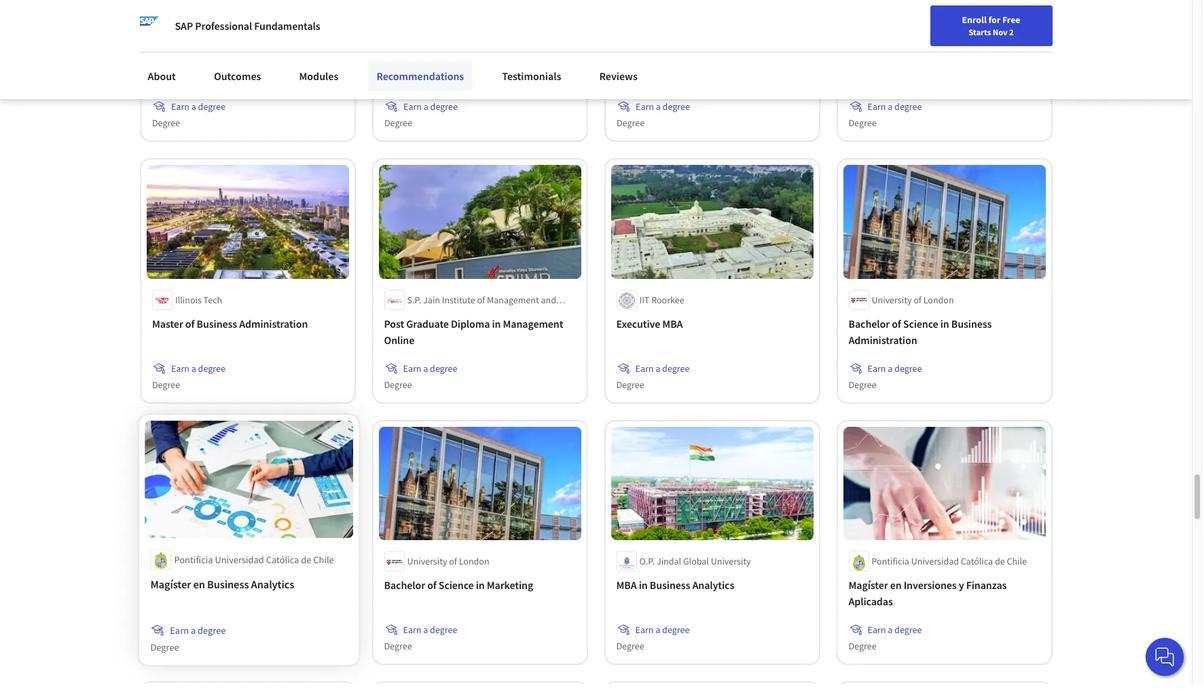 Task type: locate. For each thing, give the bounding box(es) containing it.
1 horizontal spatial pontificia
[[872, 556, 909, 568]]

degree for master of engineering in engineering management
[[430, 100, 457, 113]]

master of engineering in engineering management link
[[384, 54, 576, 86]]

chile
[[313, 553, 334, 566], [1007, 556, 1027, 568]]

university of london up "bachelor of science in business administration"
[[872, 294, 954, 306]]

earn
[[171, 100, 189, 113], [403, 100, 421, 113], [635, 100, 654, 113], [868, 100, 886, 113], [171, 362, 189, 375], [403, 362, 421, 375], [635, 362, 654, 375], [868, 362, 886, 375], [170, 624, 188, 637], [403, 624, 421, 637], [635, 624, 654, 637], [868, 624, 886, 637]]

science
[[903, 317, 938, 330], [439, 579, 474, 592]]

universidad
[[215, 553, 264, 566], [911, 556, 959, 568]]

1 horizontal spatial engineering
[[497, 55, 552, 69]]

pontificia universidad católica de chile up magíster en business analytics link
[[174, 553, 334, 566]]

modules
[[299, 69, 338, 83]]

earn a degree
[[171, 100, 225, 113], [403, 100, 457, 113], [635, 100, 690, 113], [868, 100, 922, 113], [171, 362, 225, 375], [403, 362, 457, 375], [635, 362, 690, 375], [868, 362, 922, 375], [170, 624, 225, 637], [403, 624, 457, 637], [635, 624, 690, 637], [868, 624, 922, 637]]

1 horizontal spatial universidad
[[911, 556, 959, 568]]

magíster for magíster en business analytics
[[150, 577, 191, 591]]

bachelor of science in marketing
[[384, 579, 533, 592]]

business inside "bachelor of science in business administration"
[[951, 317, 992, 330]]

master down illinois tech
[[152, 317, 183, 330]]

professional
[[195, 19, 252, 33]]

global
[[683, 556, 709, 568]]

management
[[384, 71, 444, 85], [487, 294, 539, 306], [503, 317, 563, 330]]

in inside the master of engineering in engineering management
[[486, 55, 495, 69]]

1 horizontal spatial chile
[[1007, 556, 1027, 568]]

in
[[486, 55, 495, 69], [492, 317, 501, 330], [940, 317, 949, 330], [476, 579, 485, 592], [639, 579, 648, 592]]

degree for bachelor of science in marketing
[[384, 641, 412, 653]]

1 vertical spatial management
[[487, 294, 539, 306]]

1 horizontal spatial de
[[995, 556, 1005, 568]]

research
[[407, 307, 443, 320]]

0 vertical spatial university of london
[[872, 294, 954, 306]]

1 horizontal spatial science
[[903, 317, 938, 330]]

0 horizontal spatial university of london
[[407, 556, 489, 568]]

0 horizontal spatial master
[[152, 317, 183, 330]]

english
[[931, 15, 964, 29]]

degree
[[198, 100, 225, 113], [430, 100, 457, 113], [662, 100, 690, 113], [895, 100, 922, 113], [198, 362, 225, 375], [430, 362, 457, 375], [662, 362, 690, 375], [895, 362, 922, 375], [197, 624, 225, 637], [430, 624, 457, 637], [662, 624, 690, 637], [895, 624, 922, 637]]

0 vertical spatial administration
[[239, 317, 307, 330]]

1 vertical spatial london
[[459, 556, 489, 568]]

0 horizontal spatial pontificia
[[174, 553, 213, 566]]

in inside "bachelor of science in business administration"
[[940, 317, 949, 330]]

1 vertical spatial university of london
[[407, 556, 489, 568]]

1 horizontal spatial university of london
[[872, 294, 954, 306]]

in for marketing
[[476, 579, 485, 592]]

0 horizontal spatial pontificia universidad católica de chile
[[174, 553, 334, 566]]

north
[[923, 32, 946, 44]]

magíster en business analytics
[[150, 577, 294, 591]]

enroll
[[962, 14, 987, 26]]

administration
[[239, 317, 307, 330], [849, 333, 917, 347]]

de up magíster en business analytics link
[[301, 553, 311, 566]]

0 horizontal spatial universidad
[[215, 553, 264, 566]]

0 vertical spatial mba
[[662, 317, 683, 330]]

católica up finanzas
[[961, 556, 993, 568]]

católica
[[266, 553, 299, 566], [961, 556, 993, 568]]

0 vertical spatial bachelor
[[849, 317, 890, 330]]

earn for master of business administration
[[171, 362, 189, 375]]

0 horizontal spatial illinois
[[175, 294, 201, 306]]

2 vertical spatial management
[[503, 317, 563, 330]]

analytics
[[251, 577, 294, 591], [692, 579, 734, 592]]

degree for post graduate diploma in management online
[[384, 379, 412, 391]]

1 vertical spatial mba
[[616, 579, 637, 592]]

pontificia up magíster en business analytics
[[174, 553, 213, 566]]

management inside s.p. jain institute of management and research
[[487, 294, 539, 306]]

administration inside "bachelor of science in business administration"
[[849, 333, 917, 347]]

pontificia up aplicadas
[[872, 556, 909, 568]]

0 horizontal spatial mba
[[616, 579, 637, 592]]

illinois left at
[[227, 32, 253, 44]]

in inside post graduate diploma in management online
[[492, 317, 501, 330]]

pontificia universidad católica de chile up "y"
[[872, 556, 1027, 568]]

at
[[255, 32, 263, 44]]

graduate
[[406, 317, 449, 330]]

master inside the master of engineering in engineering management
[[384, 55, 415, 69]]

degree for mba in business analytics
[[616, 641, 644, 653]]

magíster inside magíster en inversiones y finanzas aplicadas
[[849, 579, 888, 592]]

degree for master of business administration
[[152, 379, 180, 391]]

de up finanzas
[[995, 556, 1005, 568]]

1 horizontal spatial católica
[[961, 556, 993, 568]]

1 horizontal spatial analytics
[[692, 579, 734, 592]]

management inside post graduate diploma in management online
[[503, 317, 563, 330]]

earn a degree for magíster en inversiones y finanzas aplicadas
[[868, 624, 922, 637]]

chile for magíster en inversiones y finanzas aplicadas
[[1007, 556, 1027, 568]]

university of illinois at urbana-champaign
[[175, 32, 343, 44]]

0 vertical spatial master
[[384, 55, 415, 69]]

magíster en business analytics link
[[150, 576, 347, 592]]

earn a degree for post graduate diploma in management online
[[403, 362, 457, 375]]

earn for bachelor of science in marketing
[[403, 624, 421, 637]]

engineering
[[429, 55, 484, 69], [497, 55, 552, 69]]

bachelor for bachelor of science in business administration
[[849, 317, 890, 330]]

católica for analytics
[[266, 553, 299, 566]]

magíster
[[150, 577, 191, 591], [849, 579, 888, 592]]

university of london
[[872, 294, 954, 306], [407, 556, 489, 568]]

en
[[193, 577, 205, 591], [890, 579, 902, 592]]

engineering up testimonials
[[497, 55, 552, 69]]

1 horizontal spatial illinois
[[227, 32, 253, 44]]

mba inside executive mba link
[[662, 317, 683, 330]]

university up "bachelor of science in business administration"
[[872, 294, 912, 306]]

0 vertical spatial management
[[384, 71, 444, 85]]

enroll for free starts nov 2
[[962, 14, 1020, 37]]

1 horizontal spatial magíster
[[849, 579, 888, 592]]

a for bachelor of science in business administration
[[888, 362, 893, 375]]

master for master of business administration
[[152, 317, 183, 330]]

católica for y
[[961, 556, 993, 568]]

None search field
[[194, 8, 520, 36]]

earn a degree for magíster en business analytics
[[170, 624, 225, 637]]

master of engineering in engineering management
[[384, 55, 552, 85]]

bachelor inside "bachelor of science in business administration"
[[849, 317, 890, 330]]

0 horizontal spatial engineering
[[429, 55, 484, 69]]

london
[[923, 294, 954, 306], [459, 556, 489, 568]]

management for institute
[[487, 294, 539, 306]]

university left north
[[872, 32, 912, 44]]

testimonials
[[502, 69, 561, 83]]

a for bachelor of science in marketing
[[423, 624, 428, 637]]

master
[[384, 55, 415, 69], [152, 317, 183, 330]]

universidad for business
[[215, 553, 264, 566]]

university
[[175, 32, 215, 44], [872, 32, 912, 44], [872, 294, 912, 306], [407, 556, 447, 568], [711, 556, 751, 568]]

1 horizontal spatial mba
[[662, 317, 683, 330]]

en for business
[[193, 577, 205, 591]]

english button
[[907, 0, 989, 44]]

y
[[959, 579, 964, 592]]

0 horizontal spatial bachelor
[[384, 579, 425, 592]]

universidad up magíster en business analytics link
[[215, 553, 264, 566]]

earn for post graduate diploma in management online
[[403, 362, 421, 375]]

1 horizontal spatial bachelor
[[849, 317, 890, 330]]

business for master of business administration
[[196, 317, 237, 330]]

institute
[[442, 294, 475, 306]]

pontificia for inversiones
[[872, 556, 909, 568]]

earn a degree for master of business administration
[[171, 362, 225, 375]]

aplicadas
[[849, 595, 893, 609]]

london up bachelor of science in marketing link at the bottom of the page
[[459, 556, 489, 568]]

pontificia
[[174, 553, 213, 566], [872, 556, 909, 568]]

post graduate diploma in management online link
[[384, 316, 576, 348]]

sap
[[175, 19, 193, 33]]

iit
[[639, 294, 650, 306]]

1 vertical spatial administration
[[849, 333, 917, 347]]

1 horizontal spatial en
[[890, 579, 902, 592]]

0 horizontal spatial analytics
[[251, 577, 294, 591]]

modules link
[[291, 61, 347, 91]]

of inside the master of engineering in engineering management
[[417, 55, 426, 69]]

a for magíster en business analytics
[[190, 624, 195, 637]]

business inside 'link'
[[650, 579, 690, 592]]

degree for magíster en business analytics
[[197, 624, 225, 637]]

london up bachelor of science in business administration "link" on the right
[[923, 294, 954, 306]]

a
[[191, 100, 196, 113], [423, 100, 428, 113], [656, 100, 660, 113], [888, 100, 893, 113], [191, 362, 196, 375], [423, 362, 428, 375], [656, 362, 660, 375], [888, 362, 893, 375], [190, 624, 195, 637], [423, 624, 428, 637], [656, 624, 660, 637], [888, 624, 893, 637]]

engineering up recommendations
[[429, 55, 484, 69]]

bachelor for bachelor of science in marketing
[[384, 579, 425, 592]]

0 horizontal spatial chile
[[313, 553, 334, 566]]

magíster for magíster en inversiones y finanzas aplicadas
[[849, 579, 888, 592]]

reviews link
[[591, 61, 646, 91]]

0 horizontal spatial london
[[459, 556, 489, 568]]

analytics inside 'link'
[[692, 579, 734, 592]]

0 horizontal spatial science
[[439, 579, 474, 592]]

degree for mba in business analytics
[[662, 624, 690, 637]]

of
[[217, 32, 225, 44], [914, 32, 922, 44], [417, 55, 426, 69], [477, 294, 485, 306], [914, 294, 922, 306], [185, 317, 194, 330], [892, 317, 901, 330], [449, 556, 457, 568], [427, 579, 437, 592]]

1 horizontal spatial administration
[[849, 333, 917, 347]]

jain
[[423, 294, 440, 306]]

earn for mba in business analytics
[[635, 624, 654, 637]]

earn for executive mba
[[635, 362, 654, 375]]

mba
[[662, 317, 683, 330], [616, 579, 637, 592]]

illinois
[[227, 32, 253, 44], [175, 294, 201, 306]]

en inside magíster en inversiones y finanzas aplicadas
[[890, 579, 902, 592]]

outcomes link
[[206, 61, 269, 91]]

analytics for mba in business analytics
[[692, 579, 734, 592]]

in inside mba in business analytics 'link'
[[639, 579, 648, 592]]

de for magíster en inversiones y finanzas aplicadas
[[995, 556, 1005, 568]]

pontificia universidad católica de chile
[[174, 553, 334, 566], [872, 556, 1027, 568]]

bachelor
[[849, 317, 890, 330], [384, 579, 425, 592]]

nov
[[993, 26, 1008, 37]]

de
[[301, 553, 311, 566], [995, 556, 1005, 568]]

0 vertical spatial science
[[903, 317, 938, 330]]

sap image
[[140, 16, 159, 35]]

master of business administration
[[152, 317, 307, 330]]

1 engineering from the left
[[429, 55, 484, 69]]

degree for executive mba
[[616, 379, 644, 391]]

science inside "bachelor of science in business administration"
[[903, 317, 938, 330]]

business
[[196, 317, 237, 330], [951, 317, 992, 330], [207, 577, 248, 591], [650, 579, 690, 592]]

earn a degree for bachelor of science in marketing
[[403, 624, 457, 637]]

1 vertical spatial science
[[439, 579, 474, 592]]

degree
[[152, 117, 180, 129], [384, 117, 412, 129], [616, 117, 644, 129], [849, 117, 876, 129], [152, 379, 180, 391], [384, 379, 412, 391], [616, 379, 644, 391], [849, 379, 876, 391], [384, 641, 412, 653], [616, 641, 644, 653], [849, 641, 876, 653], [150, 641, 179, 653]]

1 horizontal spatial master
[[384, 55, 415, 69]]

0 horizontal spatial en
[[193, 577, 205, 591]]

0 horizontal spatial de
[[301, 553, 311, 566]]

in for business
[[940, 317, 949, 330]]

master up recommendations
[[384, 55, 415, 69]]

0 horizontal spatial católica
[[266, 553, 299, 566]]

show notifications image
[[1009, 17, 1025, 33]]

0 horizontal spatial magíster
[[150, 577, 191, 591]]

free
[[1002, 14, 1020, 26]]

o.p.
[[639, 556, 655, 568]]

university of london up bachelor of science in marketing
[[407, 556, 489, 568]]

universidad up inversiones
[[911, 556, 959, 568]]

degree for magíster en inversiones y finanzas aplicadas
[[849, 641, 876, 653]]

in inside bachelor of science in marketing link
[[476, 579, 485, 592]]

of inside "bachelor of science in business administration"
[[892, 317, 901, 330]]

a for post graduate diploma in management online
[[423, 362, 428, 375]]

science for business
[[903, 317, 938, 330]]

católica up magíster en business analytics link
[[266, 553, 299, 566]]

earn a degree for bachelor of science in business administration
[[868, 362, 922, 375]]

management inside the master of engineering in engineering management
[[384, 71, 444, 85]]

university up mba in business analytics 'link'
[[711, 556, 751, 568]]

0 vertical spatial london
[[923, 294, 954, 306]]

1 vertical spatial bachelor
[[384, 579, 425, 592]]

earn for master of engineering in engineering management
[[403, 100, 421, 113]]

degree for bachelor of science in marketing
[[430, 624, 457, 637]]

illinois left tech
[[175, 294, 201, 306]]

1 horizontal spatial pontificia universidad católica de chile
[[872, 556, 1027, 568]]

1 vertical spatial master
[[152, 317, 183, 330]]

master for master of engineering in engineering management
[[384, 55, 415, 69]]

2 engineering from the left
[[497, 55, 552, 69]]

pontificia universidad católica de chile for inversiones
[[872, 556, 1027, 568]]

1 horizontal spatial london
[[923, 294, 954, 306]]



Task type: vqa. For each thing, say whether or not it's contained in the screenshot.
Python Project for Data Science at the left of page
no



Task type: describe. For each thing, give the bounding box(es) containing it.
degree for magíster en business analytics
[[150, 641, 179, 653]]

and
[[541, 294, 556, 306]]

recommendations link
[[368, 61, 472, 91]]

magíster en inversiones y finanzas aplicadas
[[849, 579, 1007, 609]]

degree for master of engineering in engineering management
[[384, 117, 412, 129]]

of inside s.p. jain institute of management and research
[[477, 294, 485, 306]]

magíster en inversiones y finanzas aplicadas link
[[849, 577, 1040, 610]]

sap professional fundamentals
[[175, 19, 320, 33]]

a for master of business administration
[[191, 362, 196, 375]]

o.p. jindal global university
[[639, 556, 751, 568]]

starts
[[969, 26, 991, 37]]

degree for magíster en inversiones y finanzas aplicadas
[[895, 624, 922, 637]]

for
[[989, 14, 1001, 26]]

diploma
[[451, 317, 490, 330]]

universidad for inversiones
[[911, 556, 959, 568]]

texas
[[948, 32, 970, 44]]

earn a degree for mba in business analytics
[[635, 624, 690, 637]]

illinois tech
[[175, 294, 222, 306]]

degree for bachelor of science in business administration
[[849, 379, 876, 391]]

a for mba in business analytics
[[656, 624, 660, 637]]

de for magíster en business analytics
[[301, 553, 311, 566]]

earn a degree for master of engineering in engineering management
[[403, 100, 457, 113]]

reviews
[[599, 69, 638, 83]]

degree for master of business administration
[[198, 362, 225, 375]]

in for management
[[492, 317, 501, 330]]

a for executive mba
[[656, 362, 660, 375]]

jindal
[[657, 556, 681, 568]]

master of business administration link
[[152, 316, 343, 332]]

recommendations
[[377, 69, 464, 83]]

1 vertical spatial illinois
[[175, 294, 201, 306]]

tech
[[203, 294, 222, 306]]

0 horizontal spatial administration
[[239, 317, 307, 330]]

pontificia for business
[[174, 553, 213, 566]]

s.p. jain institute of management and research
[[407, 294, 556, 320]]

earn for bachelor of science in business administration
[[868, 362, 886, 375]]

post
[[384, 317, 404, 330]]

about
[[148, 69, 176, 83]]

earn for magíster en inversiones y finanzas aplicadas
[[868, 624, 886, 637]]

london for marketing
[[459, 556, 489, 568]]

finanzas
[[966, 579, 1007, 592]]

pontificia universidad católica de chile for business
[[174, 553, 334, 566]]

in for engineering
[[486, 55, 495, 69]]

science for marketing
[[439, 579, 474, 592]]

degree for bachelor of science in business administration
[[895, 362, 922, 375]]

iit roorkee
[[639, 294, 684, 306]]

university up bachelor of science in marketing
[[407, 556, 447, 568]]

marketing
[[487, 579, 533, 592]]

earn for magíster en business analytics
[[170, 624, 188, 637]]

testimonials link
[[494, 61, 569, 91]]

0 vertical spatial illinois
[[227, 32, 253, 44]]

online
[[384, 333, 414, 347]]

urbana-
[[265, 32, 297, 44]]

executive mba link
[[616, 316, 808, 332]]

mba in business analytics link
[[616, 577, 808, 594]]

business for magíster en business analytics
[[207, 577, 248, 591]]

earn a degree for executive mba
[[635, 362, 690, 375]]

university of north texas
[[872, 32, 970, 44]]

mba in business analytics
[[616, 579, 734, 592]]

bachelor of science in business administration link
[[849, 316, 1040, 348]]

degree for post graduate diploma in management online
[[430, 362, 457, 375]]

degree for executive mba
[[662, 362, 690, 375]]

university of london for marketing
[[407, 556, 489, 568]]

executive mba
[[616, 317, 683, 330]]

a for magíster en inversiones y finanzas aplicadas
[[888, 624, 893, 637]]

university of london for business
[[872, 294, 954, 306]]

business for mba in business analytics
[[650, 579, 690, 592]]

post graduate diploma in management online
[[384, 317, 563, 347]]

a for master of engineering in engineering management
[[423, 100, 428, 113]]

roorkee
[[651, 294, 684, 306]]

london for business
[[923, 294, 954, 306]]

analytics for magíster en business analytics
[[251, 577, 294, 591]]

en for inversiones
[[890, 579, 902, 592]]

about link
[[140, 61, 184, 91]]

management for diploma
[[503, 317, 563, 330]]

chile for magíster en business analytics
[[313, 553, 334, 566]]

university right sap image
[[175, 32, 215, 44]]

fundamentals
[[254, 19, 320, 33]]

executive
[[616, 317, 660, 330]]

chat with us image
[[1154, 647, 1176, 668]]

bachelor of science in business administration
[[849, 317, 992, 347]]

2
[[1009, 26, 1014, 37]]

mba inside mba in business analytics 'link'
[[616, 579, 637, 592]]

outcomes
[[214, 69, 261, 83]]

s.p.
[[407, 294, 421, 306]]

champaign
[[297, 32, 343, 44]]

bachelor of science in marketing link
[[384, 577, 576, 594]]

inversiones
[[904, 579, 957, 592]]



